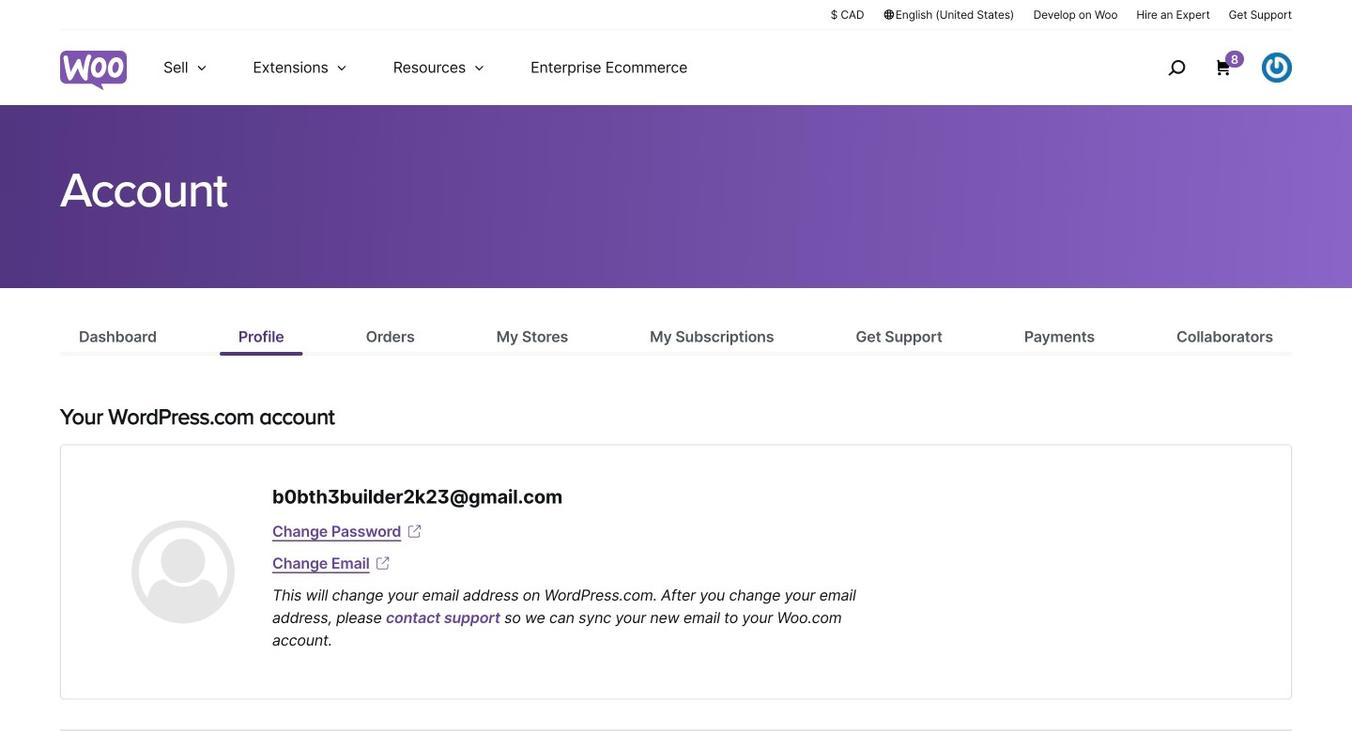 Task type: locate. For each thing, give the bounding box(es) containing it.
external link image
[[405, 523, 424, 541], [374, 555, 392, 573]]

1 horizontal spatial external link image
[[405, 523, 424, 541]]

0 horizontal spatial external link image
[[374, 555, 392, 573]]

gravatar image image
[[132, 521, 235, 624]]

open account menu image
[[1263, 53, 1293, 83]]

0 vertical spatial external link image
[[405, 523, 424, 541]]



Task type: describe. For each thing, give the bounding box(es) containing it.
search image
[[1162, 53, 1192, 83]]

service navigation menu element
[[1128, 37, 1293, 98]]

1 vertical spatial external link image
[[374, 555, 392, 573]]



Task type: vqa. For each thing, say whether or not it's contained in the screenshot.
And
no



